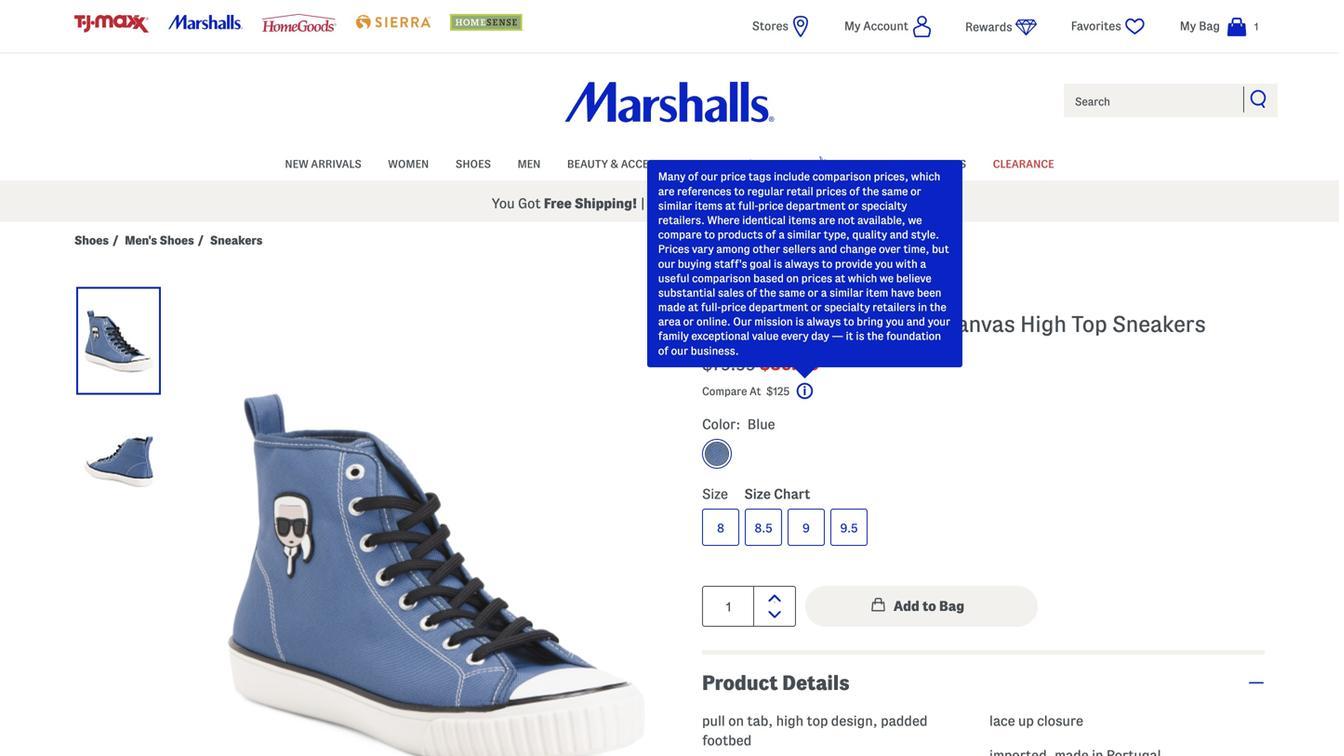 Task type: locate. For each thing, give the bounding box(es) containing it.
homesense.com image
[[450, 14, 524, 30]]

my bag link
[[1180, 15, 1248, 38]]

0 horizontal spatial is
[[774, 258, 782, 269]]

0 vertical spatial prices
[[816, 185, 847, 197]]

1 horizontal spatial shoes
[[160, 234, 194, 247]]

2 vertical spatial at
[[688, 301, 698, 313]]

day
[[811, 330, 829, 342]]

shoes left men
[[455, 158, 491, 170]]

0 horizontal spatial at
[[688, 301, 698, 313]]

$79.99
[[702, 355, 756, 373]]

0 vertical spatial sneakers
[[210, 234, 263, 247]]

my for my account
[[844, 20, 861, 33]]

in
[[826, 312, 845, 336]]

0 horizontal spatial same
[[779, 287, 805, 298]]

0 horizontal spatial are
[[658, 185, 675, 197]]

1 vertical spatial a
[[920, 258, 926, 269]]

is up the based
[[774, 258, 782, 269]]

full- up online.
[[701, 301, 721, 313]]

on
[[786, 272, 799, 284], [728, 713, 744, 729]]

compare at              $125
[[702, 385, 792, 397]]

1 my from the left
[[844, 20, 861, 33]]

/ left sneakers link
[[198, 234, 204, 247]]

0 horizontal spatial on
[[728, 713, 744, 729]]

time,
[[903, 243, 929, 255]]

specialty up available,
[[861, 200, 907, 211]]

shoes link left "men" link
[[455, 148, 491, 177]]

identical
[[742, 214, 786, 226]]

0 vertical spatial men's
[[125, 234, 157, 247]]

my account link
[[844, 15, 932, 38]]

1 vertical spatial is
[[795, 316, 804, 327]]

new
[[285, 158, 309, 170]]

1 vertical spatial comparison
[[692, 272, 751, 284]]

size up '8.5' link
[[744, 486, 771, 502]]

new arrivals link
[[285, 148, 362, 177]]

on inside the pull on tab, high top design, padded footbed
[[728, 713, 744, 729]]

price down the sales
[[721, 301, 746, 313]]

sneakers right the top
[[1112, 312, 1206, 336]]

size for size
[[702, 486, 728, 502]]

0 vertical spatial price
[[721, 171, 746, 182]]

the up your
[[930, 301, 946, 313]]

1 horizontal spatial are
[[819, 214, 835, 226]]

padded
[[881, 713, 928, 729]]

are down many
[[658, 185, 675, 197]]

tjmaxx.com image
[[74, 15, 149, 33]]

0 horizontal spatial similar
[[658, 200, 692, 211]]

of down home refresh link
[[849, 185, 860, 197]]

you
[[875, 258, 893, 269], [886, 316, 904, 327]]

menu bar containing new arrivals
[[74, 147, 1265, 180]]

0 vertical spatial our
[[701, 171, 718, 182]]

Search text field
[[1062, 82, 1280, 119]]

rewards link
[[965, 16, 1038, 39]]

you down retailers
[[886, 316, 904, 327]]

2 vertical spatial a
[[821, 287, 827, 298]]

portugal
[[850, 312, 937, 336]]

on up footbed
[[728, 713, 744, 729]]

details down retail
[[794, 198, 834, 211]]

at down the "substantial"
[[688, 301, 698, 313]]

full-
[[738, 200, 758, 211], [701, 301, 721, 313]]

1 vertical spatial price
[[758, 200, 784, 211]]

size
[[702, 486, 728, 502], [744, 486, 771, 502]]

1 vertical spatial on
[[728, 713, 744, 729]]

1 vertical spatial details
[[782, 672, 850, 694]]

same down prices,
[[882, 185, 908, 197]]

full- left |
[[738, 200, 758, 211]]

specialty
[[861, 200, 907, 211], [824, 301, 870, 313]]

1 vertical spatial you
[[886, 316, 904, 327]]

same
[[882, 185, 908, 197], [779, 287, 805, 298]]

retail
[[787, 185, 813, 197]]

menu bar
[[74, 147, 1265, 180]]

our down the family
[[671, 345, 688, 356]]

1 horizontal spatial similar
[[787, 229, 821, 240]]

comparison down 'staff's'
[[692, 272, 751, 284]]

men's inside karl lagerfeld men's made in portugal canvas high top sneakers
[[702, 312, 761, 336]]

my left bag
[[1180, 20, 1196, 33]]

price
[[721, 171, 746, 182], [758, 200, 784, 211], [721, 301, 746, 313]]

2 horizontal spatial shoes
[[455, 158, 491, 170]]

home refresh
[[830, 158, 910, 170]]

0 vertical spatial items
[[695, 200, 723, 211]]

price down regular at top
[[758, 200, 784, 211]]

always down sellers
[[785, 258, 819, 269]]

karl lagerfeld main content
[[0, 222, 1339, 756]]

a
[[779, 229, 785, 240], [920, 258, 926, 269], [821, 287, 827, 298]]

0 horizontal spatial full-
[[701, 301, 721, 313]]

site search search field
[[1062, 82, 1280, 119]]

0 vertical spatial at
[[725, 200, 736, 211]]

items down see details link
[[788, 214, 816, 226]]

0 vertical spatial full-
[[738, 200, 758, 211]]

2 & from the left
[[747, 158, 755, 170]]

favorites link
[[1071, 15, 1147, 38]]

other
[[753, 243, 780, 255]]

1 vertical spatial prices
[[801, 272, 832, 284]]

1 horizontal spatial shoes link
[[455, 148, 491, 177]]

/
[[112, 234, 118, 247], [198, 234, 204, 247]]

similar up 'retailers.'
[[658, 200, 692, 211]]

/ left men's shoes link
[[112, 234, 118, 247]]

specialty up bring
[[824, 301, 870, 313]]

sales
[[718, 287, 744, 298]]

price down kids
[[721, 171, 746, 182]]

details up top
[[782, 672, 850, 694]]

code
[[675, 196, 707, 211]]

our up the references
[[701, 171, 718, 182]]

shoes left sneakers link
[[160, 234, 194, 247]]

1 vertical spatial always
[[806, 316, 841, 327]]

size for size chart
[[744, 486, 771, 502]]

been
[[917, 287, 942, 298]]

2 / from the left
[[198, 234, 204, 247]]

at down the provide
[[835, 272, 845, 284]]

we up item
[[880, 272, 894, 284]]

0 horizontal spatial shoes link
[[74, 233, 109, 248]]

design,
[[831, 713, 878, 729]]

shoes inside banner
[[455, 158, 491, 170]]

1 vertical spatial we
[[880, 272, 894, 284]]

shoes for shoes / men's shoes / sneakers
[[74, 234, 109, 247]]

with
[[896, 258, 918, 269]]

1 horizontal spatial which
[[911, 171, 941, 182]]

& right beauty
[[611, 158, 618, 170]]

0 horizontal spatial shoes
[[74, 234, 109, 247]]

product details
[[702, 672, 850, 694]]

1 horizontal spatial on
[[786, 272, 799, 284]]

marshalls home image
[[565, 82, 774, 122]]

$79.99 $36.00
[[702, 355, 820, 373]]

1 vertical spatial shoes link
[[74, 233, 109, 248]]

is up every
[[795, 316, 804, 327]]

0 horizontal spatial men's
[[125, 234, 157, 247]]

0 vertical spatial always
[[785, 258, 819, 269]]

1 vertical spatial at
[[835, 272, 845, 284]]

on inside 'many of our price tags include comparison prices, which are references to regular retail prices of the same or similar items at full-price department or specialty retailers. where identical items are not available, we compare to products of a similar type, quality and style. prices vary among other sellers and change over time, but our buying staff's goal is always to provide you with a useful comparison based on prices at which we believe substantial sales of the same or a similar item have been made at full-price department or specialty retailers in the area or online.  our mission is always to bring you and your family exceptional value every day — it is the foundation of our business.'
[[786, 272, 799, 284]]

women link
[[388, 148, 429, 177]]

to left the provide
[[822, 258, 833, 269]]

0 vertical spatial details
[[794, 198, 834, 211]]

or up made
[[808, 287, 818, 298]]

0 vertical spatial you
[[875, 258, 893, 269]]

similar
[[658, 200, 692, 211], [787, 229, 821, 240], [830, 287, 864, 298]]

similar up sellers
[[787, 229, 821, 240]]

which down the provide
[[848, 272, 877, 284]]

0 horizontal spatial my
[[844, 20, 861, 33]]

beauty
[[567, 158, 608, 170]]

shoes / men's shoes / sneakers
[[74, 234, 263, 247]]

bring
[[857, 316, 883, 327]]

0 vertical spatial on
[[786, 272, 799, 284]]

details inside product details link
[[782, 672, 850, 694]]

0 vertical spatial same
[[882, 185, 908, 197]]

change
[[840, 243, 876, 255]]

1 horizontal spatial we
[[908, 214, 922, 226]]

which down gifts
[[911, 171, 941, 182]]

1 horizontal spatial a
[[821, 287, 827, 298]]

comparison down home
[[812, 171, 871, 182]]

a down time,
[[920, 258, 926, 269]]

2 vertical spatial price
[[721, 301, 746, 313]]

kids & baby
[[720, 158, 786, 170]]

prices up see details link
[[816, 185, 847, 197]]

or up not
[[848, 200, 859, 211]]

to up it
[[843, 316, 854, 327]]

shoes link left men's shoes link
[[74, 233, 109, 248]]

and down the type,
[[819, 243, 837, 255]]

0 vertical spatial are
[[658, 185, 675, 197]]

color:
[[702, 417, 741, 432]]

2 horizontal spatial is
[[856, 330, 864, 342]]

rewards
[[965, 20, 1012, 33]]

0 vertical spatial and
[[890, 229, 908, 240]]

we up style.
[[908, 214, 922, 226]]

plus image
[[1248, 682, 1265, 684]]

0 horizontal spatial a
[[779, 229, 785, 240]]

size up 8 'link'
[[702, 486, 728, 502]]

1 horizontal spatial my
[[1180, 20, 1196, 33]]

high
[[776, 713, 804, 729]]

similar down the provide
[[830, 287, 864, 298]]

are up the type,
[[819, 214, 835, 226]]

to
[[734, 185, 745, 197], [704, 229, 715, 240], [822, 258, 833, 269], [843, 316, 854, 327]]

men's made in portugal canvas high top sneakers image
[[189, 268, 684, 756], [79, 290, 158, 392], [79, 411, 158, 513]]

it
[[846, 330, 853, 342]]

marshalls.com image
[[168, 15, 243, 29]]

2 vertical spatial is
[[856, 330, 864, 342]]

my account
[[844, 20, 909, 33]]

closure
[[1037, 713, 1083, 729]]

a up other
[[779, 229, 785, 240]]

substantial
[[658, 287, 715, 298]]

1 horizontal spatial comparison
[[812, 171, 871, 182]]

and up over
[[890, 229, 908, 240]]

of up other
[[766, 229, 776, 240]]

same down the based
[[779, 287, 805, 298]]

& up tags
[[747, 158, 755, 170]]

1 vertical spatial full-
[[701, 301, 721, 313]]

1 vertical spatial similar
[[787, 229, 821, 240]]

high
[[1020, 312, 1067, 336]]

0 vertical spatial a
[[779, 229, 785, 240]]

of
[[688, 171, 698, 182], [849, 185, 860, 197], [766, 229, 776, 240], [747, 287, 757, 298], [658, 345, 669, 356]]

shoes left men's shoes link
[[74, 234, 109, 247]]

you down over
[[875, 258, 893, 269]]

to up vary
[[704, 229, 715, 240]]

department down retail
[[786, 200, 846, 211]]

arrivals
[[311, 158, 362, 170]]

home
[[830, 158, 862, 170]]

1 vertical spatial men's
[[702, 312, 761, 336]]

is
[[774, 258, 782, 269], [795, 316, 804, 327], [856, 330, 864, 342]]

pull
[[702, 713, 725, 729]]

1 size from the left
[[702, 486, 728, 502]]

1 horizontal spatial items
[[788, 214, 816, 226]]

is right it
[[856, 330, 864, 342]]

0 horizontal spatial &
[[611, 158, 618, 170]]

None submit
[[1250, 89, 1268, 108], [805, 586, 1038, 627], [1250, 89, 1268, 108], [805, 586, 1038, 627]]

prices down sellers
[[801, 272, 832, 284]]

based
[[753, 272, 784, 284]]

1 horizontal spatial men's
[[702, 312, 761, 336]]

my for my bag
[[1180, 20, 1196, 33]]

& for kids
[[747, 158, 755, 170]]

items down the references
[[695, 200, 723, 211]]

2 horizontal spatial similar
[[830, 287, 864, 298]]

details
[[794, 198, 834, 211], [782, 672, 850, 694]]

1 horizontal spatial full-
[[738, 200, 758, 211]]

marquee
[[0, 185, 1339, 222]]

1 & from the left
[[611, 158, 618, 170]]

down image
[[768, 611, 781, 618]]

our down prices
[[658, 258, 675, 269]]

include
[[774, 171, 810, 182]]

0 horizontal spatial comparison
[[692, 272, 751, 284]]

to left regular at top
[[734, 185, 745, 197]]

my left the account
[[844, 20, 861, 33]]

on right the based
[[786, 272, 799, 284]]

and up 'foundation'
[[906, 316, 925, 327]]

1 horizontal spatial &
[[747, 158, 755, 170]]

1 vertical spatial items
[[788, 214, 816, 226]]

at
[[725, 200, 736, 211], [835, 272, 845, 284], [688, 301, 698, 313]]

sneakers right men's shoes link
[[210, 234, 263, 247]]

at up where
[[725, 200, 736, 211]]

0 vertical spatial we
[[908, 214, 922, 226]]

department up mission
[[749, 301, 808, 313]]

2 vertical spatial similar
[[830, 287, 864, 298]]

0 horizontal spatial size
[[702, 486, 728, 502]]

and
[[890, 229, 908, 240], [819, 243, 837, 255], [906, 316, 925, 327]]

which
[[911, 171, 941, 182], [848, 272, 877, 284]]

1 horizontal spatial sneakers
[[1112, 312, 1206, 336]]

1 horizontal spatial size
[[744, 486, 771, 502]]

1 vertical spatial sneakers
[[1112, 312, 1206, 336]]

0 horizontal spatial items
[[695, 200, 723, 211]]

0 vertical spatial is
[[774, 258, 782, 269]]

1 vertical spatial are
[[819, 214, 835, 226]]

1 vertical spatial which
[[848, 272, 877, 284]]

accessories
[[621, 158, 694, 170]]

kids
[[720, 158, 745, 170]]

2 size from the left
[[744, 486, 771, 502]]

useful
[[658, 272, 690, 284]]

2 horizontal spatial a
[[920, 258, 926, 269]]

banner
[[0, 0, 1339, 222]]

2 my from the left
[[1180, 20, 1196, 33]]

color: list box
[[702, 439, 1265, 478]]

references
[[677, 185, 731, 197]]

1 horizontal spatial /
[[198, 234, 204, 247]]

a up in
[[821, 287, 827, 298]]

in
[[918, 301, 927, 313]]

business.
[[691, 345, 739, 356]]

&
[[611, 158, 618, 170], [747, 158, 755, 170]]

our
[[701, 171, 718, 182], [658, 258, 675, 269], [671, 345, 688, 356]]

0 horizontal spatial sneakers
[[210, 234, 263, 247]]

compare
[[702, 385, 747, 397]]

always up day at right
[[806, 316, 841, 327]]

0 horizontal spatial /
[[112, 234, 118, 247]]

the
[[862, 185, 879, 197], [759, 287, 776, 298], [930, 301, 946, 313], [867, 330, 884, 342]]



Task type: vqa. For each thing, say whether or not it's contained in the screenshot.
$4.99 $4.00
no



Task type: describe. For each thing, give the bounding box(es) containing it.
8 link
[[702, 509, 739, 546]]

top
[[807, 713, 828, 729]]

item
[[866, 287, 888, 298]]

prices
[[658, 243, 689, 255]]

many of our price tags include comparison prices, which are references to regular retail prices of the same or similar items at full-price department or specialty retailers. where identical items are not available, we compare to products of a similar type, quality and style. prices vary among other sellers and change over time, but our buying staff's goal is always to provide you with a useful comparison based on prices at which we believe substantial sales of the same or a similar item have been made at full-price department or specialty retailers in the area or online.  our mission is always to bring you and your family exceptional value every day — it is the foundation of our business. tooltip
[[647, 160, 962, 378]]

lagerfeld
[[779, 279, 926, 309]]

tags
[[748, 171, 771, 182]]

quality
[[852, 229, 887, 240]]

8.5 link
[[745, 509, 782, 546]]

type,
[[824, 229, 850, 240]]

color: blue
[[702, 417, 775, 432]]

1
[[1254, 21, 1258, 32]]

shoes for shoes
[[455, 158, 491, 170]]

canvas
[[942, 312, 1015, 336]]

many of our price tags include comparison prices, which are references to regular retail prices of the same or similar items at full-price department or specialty retailers. where identical items are not available, we compare to products of a similar type, quality and style. prices vary among other sellers and change over time, but our buying staff's goal is always to provide you with a useful comparison based on prices at which we believe substantial sales of the same or a similar item have been made at full-price department or specialty retailers in the area or online.  our mission is always to bring you and your family exceptional value every day — it is the foundation of our business.
[[658, 171, 950, 356]]

footbed
[[702, 733, 752, 748]]

0 horizontal spatial which
[[848, 272, 877, 284]]

karl
[[702, 279, 773, 309]]

up
[[1018, 713, 1034, 729]]

9 link
[[788, 509, 825, 546]]

karl lagerfeld men's made in portugal canvas high top sneakers
[[702, 279, 1206, 336]]

provide
[[835, 258, 873, 269]]

favorites
[[1071, 20, 1121, 33]]

sneakers inside karl lagerfeld men's made in portugal canvas high top sneakers
[[1112, 312, 1206, 336]]

home refresh link
[[810, 147, 910, 179]]

but
[[932, 243, 949, 255]]

homegoods.com image
[[262, 14, 337, 31]]

men's shoes link
[[125, 233, 194, 248]]

believe
[[896, 272, 931, 284]]

every
[[781, 330, 809, 342]]

mission
[[754, 316, 793, 327]]

beauty & accessories
[[567, 158, 694, 170]]

among
[[716, 243, 750, 255]]

of down the family
[[658, 345, 669, 356]]

0 vertical spatial which
[[911, 171, 941, 182]]

2 horizontal spatial at
[[835, 272, 845, 284]]

$125
[[766, 385, 790, 397]]

buying
[[678, 258, 712, 269]]

bag
[[1199, 20, 1220, 33]]

retailers.
[[658, 214, 705, 226]]

beauty & accessories link
[[567, 148, 694, 177]]

stores link
[[752, 15, 812, 38]]

ship89
[[710, 196, 760, 211]]

online.
[[697, 316, 731, 327]]

product
[[702, 672, 778, 694]]

your
[[928, 316, 950, 327]]

2 vertical spatial our
[[671, 345, 688, 356]]

1 vertical spatial and
[[819, 243, 837, 255]]

—
[[832, 330, 843, 342]]

$36.00
[[760, 355, 820, 373]]

women
[[388, 158, 429, 170]]

0 vertical spatial comparison
[[812, 171, 871, 182]]

8.5
[[755, 522, 772, 535]]

style.
[[911, 229, 939, 240]]

products
[[718, 229, 763, 240]]

men link
[[517, 148, 541, 177]]

men
[[517, 158, 541, 170]]

size chart
[[744, 486, 810, 502]]

0 vertical spatial similar
[[658, 200, 692, 211]]

0 vertical spatial specialty
[[861, 200, 907, 211]]

or left in
[[811, 301, 822, 313]]

or right area
[[683, 316, 694, 327]]

menu bar inside banner
[[74, 147, 1265, 180]]

1 / from the left
[[112, 234, 118, 247]]

chart
[[774, 486, 810, 502]]

banner containing you got
[[0, 0, 1339, 222]]

0 vertical spatial department
[[786, 200, 846, 211]]

foundation
[[886, 330, 941, 342]]

made
[[658, 301, 685, 313]]

1 vertical spatial department
[[749, 301, 808, 313]]

sierra.com image
[[356, 15, 430, 29]]

clearance link
[[993, 148, 1054, 177]]

2 vertical spatial and
[[906, 316, 925, 327]]

the down the based
[[759, 287, 776, 298]]

refresh
[[864, 158, 910, 170]]

0 vertical spatial shoes link
[[455, 148, 491, 177]]

up image
[[768, 594, 781, 603]]

1 horizontal spatial same
[[882, 185, 908, 197]]

details inside you got free shipping! | use code ship89 | see details
[[794, 198, 834, 211]]

men's for karl
[[702, 312, 761, 336]]

compare
[[658, 229, 702, 240]]

made
[[766, 312, 821, 336]]

or up style.
[[911, 185, 921, 197]]

|
[[763, 196, 767, 211]]

1 vertical spatial same
[[779, 287, 805, 298]]

gifts
[[937, 158, 966, 170]]

the down prices,
[[862, 185, 879, 197]]

size list box
[[702, 509, 1265, 551]]

shipping!
[[575, 196, 638, 211]]

men's for shoes
[[125, 234, 157, 247]]

1 horizontal spatial at
[[725, 200, 736, 211]]

you
[[492, 196, 515, 211]]

baby
[[757, 158, 786, 170]]

not
[[838, 214, 855, 226]]

blue image
[[705, 442, 729, 466]]

the down bring
[[867, 330, 884, 342]]

see details link
[[770, 198, 847, 211]]

marquee containing you got
[[0, 185, 1339, 222]]

help
[[815, 386, 838, 397]]

where
[[707, 214, 740, 226]]

lace
[[989, 713, 1015, 729]]

free
[[544, 196, 572, 211]]

1 vertical spatial our
[[658, 258, 675, 269]]

of right the sales
[[747, 287, 757, 298]]

goal
[[750, 258, 771, 269]]

gifts link
[[937, 148, 966, 177]]

0 horizontal spatial we
[[880, 272, 894, 284]]

8
[[717, 522, 724, 535]]

tab,
[[747, 713, 773, 729]]

1 horizontal spatial is
[[795, 316, 804, 327]]

got
[[518, 196, 541, 211]]

kids & baby link
[[720, 148, 786, 177]]

of up the references
[[688, 171, 698, 182]]

& for beauty
[[611, 158, 618, 170]]

1 vertical spatial specialty
[[824, 301, 870, 313]]

exceptional
[[691, 330, 750, 342]]

have
[[891, 287, 914, 298]]

prices,
[[874, 171, 909, 182]]



